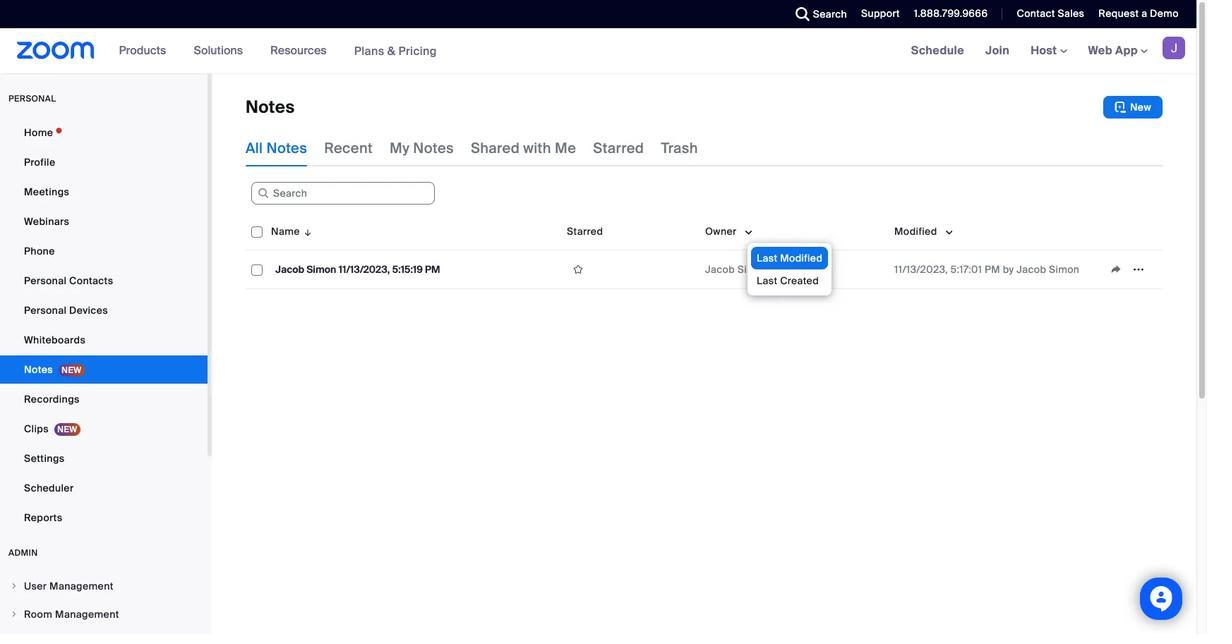 Task type: locate. For each thing, give the bounding box(es) containing it.
starred up jacob simon 11/13/2023, 5:15:19 pm unstarred icon
[[567, 225, 603, 238]]

personal
[[24, 275, 67, 287], [24, 304, 67, 317]]

1 last from the top
[[757, 252, 778, 265]]

user
[[24, 581, 47, 593]]

more options for jacob simon 11/13/2023, 5:15:19 pm image
[[1128, 263, 1151, 276]]

0 horizontal spatial jacob
[[275, 263, 304, 276]]

2 simon from the left
[[738, 263, 769, 276]]

11/13/2023,
[[339, 263, 390, 276], [895, 263, 948, 276]]

modified
[[895, 225, 938, 238], [781, 252, 823, 265]]

last up last created
[[757, 252, 778, 265]]

products
[[119, 43, 166, 58]]

personal
[[8, 93, 56, 105]]

personal up whiteboards
[[24, 304, 67, 317]]

notes right my
[[413, 139, 454, 158]]

3 simon from the left
[[1050, 263, 1080, 276]]

last down last modified on the right
[[757, 275, 778, 287]]

banner containing products
[[0, 28, 1197, 74]]

shared
[[471, 139, 520, 158]]

pm left by
[[985, 263, 1001, 276]]

application
[[246, 213, 1174, 300], [1105, 259, 1158, 280]]

with
[[524, 139, 552, 158]]

notes up recordings on the left of the page
[[24, 364, 53, 376]]

1 simon from the left
[[307, 263, 337, 276]]

1 horizontal spatial jacob
[[706, 263, 735, 276]]

support
[[862, 7, 900, 20]]

1 vertical spatial management
[[55, 609, 119, 622]]

new button
[[1104, 96, 1163, 119]]

right image left user
[[10, 583, 18, 591]]

1 vertical spatial starred
[[567, 225, 603, 238]]

admin menu menu
[[0, 574, 208, 635]]

simon
[[307, 263, 337, 276], [738, 263, 769, 276], [1050, 263, 1080, 276]]

1 vertical spatial last
[[757, 275, 778, 287]]

last for last modified
[[757, 252, 778, 265]]

11/13/2023, left 5:17:01
[[895, 263, 948, 276]]

search
[[813, 8, 848, 20]]

1 horizontal spatial pm
[[985, 263, 1001, 276]]

meetings navigation
[[901, 28, 1197, 74]]

1 vertical spatial personal
[[24, 304, 67, 317]]

1.888.799.9666 button
[[904, 0, 992, 28], [915, 7, 988, 20]]

0 vertical spatial personal
[[24, 275, 67, 287]]

1.888.799.9666
[[915, 7, 988, 20]]

simon left share image
[[1050, 263, 1080, 276]]

settings link
[[0, 445, 208, 473]]

contact sales link
[[1007, 0, 1089, 28], [1017, 7, 1085, 20]]

profile link
[[0, 148, 208, 177]]

jacob
[[275, 263, 304, 276], [706, 263, 735, 276], [1017, 263, 1047, 276]]

1 horizontal spatial simon
[[738, 263, 769, 276]]

plans & pricing
[[354, 43, 437, 58]]

notes
[[246, 96, 295, 118], [267, 139, 307, 158], [413, 139, 454, 158], [24, 364, 53, 376]]

clips
[[24, 423, 49, 436]]

banner
[[0, 28, 1197, 74]]

all notes
[[246, 139, 307, 158]]

name
[[271, 225, 300, 238]]

personal devices link
[[0, 297, 208, 325]]

contacts
[[69, 275, 113, 287]]

Search text field
[[251, 182, 435, 205]]

0 vertical spatial management
[[49, 581, 114, 593]]

a
[[1142, 7, 1148, 20]]

join
[[986, 43, 1010, 58]]

starred
[[593, 139, 644, 158], [567, 225, 603, 238]]

right image left room in the left of the page
[[10, 611, 18, 619]]

room
[[24, 609, 53, 622]]

jacob simon 11/13/2023, 5:15:19 pm button
[[271, 261, 445, 279]]

0 horizontal spatial simon
[[307, 263, 337, 276]]

plans
[[354, 43, 385, 58]]

starred inside tabs of all notes page tab list
[[593, 139, 644, 158]]

right image inside user management menu item
[[10, 583, 18, 591]]

reports
[[24, 512, 62, 525]]

schedule
[[912, 43, 965, 58]]

0 vertical spatial last
[[757, 252, 778, 265]]

management down user management menu item
[[55, 609, 119, 622]]

right image for room management
[[10, 611, 18, 619]]

2 last from the top
[[757, 275, 778, 287]]

webinars link
[[0, 208, 208, 236]]

management for user management
[[49, 581, 114, 593]]

jacob inside 'jacob simon 11/13/2023, 5:15:19 pm' button
[[275, 263, 304, 276]]

0 horizontal spatial pm
[[425, 263, 440, 276]]

2 pm from the left
[[985, 263, 1001, 276]]

1 pm from the left
[[425, 263, 440, 276]]

right image
[[10, 583, 18, 591], [10, 611, 18, 619]]

1 11/13/2023, from the left
[[339, 263, 390, 276]]

host
[[1031, 43, 1061, 58]]

11/13/2023, left 5:15:19
[[339, 263, 390, 276]]

simon left created
[[738, 263, 769, 276]]

room management
[[24, 609, 119, 622]]

shared with me
[[471, 139, 577, 158]]

devices
[[69, 304, 108, 317]]

support link
[[851, 0, 904, 28], [862, 7, 900, 20]]

personal devices
[[24, 304, 108, 317]]

personal down phone
[[24, 275, 67, 287]]

1 right image from the top
[[10, 583, 18, 591]]

2 horizontal spatial jacob
[[1017, 263, 1047, 276]]

notes link
[[0, 356, 208, 384]]

1 jacob from the left
[[275, 263, 304, 276]]

jacob right by
[[1017, 263, 1047, 276]]

jacob down name
[[275, 263, 304, 276]]

plans & pricing link
[[354, 43, 437, 58], [354, 43, 437, 58]]

0 vertical spatial modified
[[895, 225, 938, 238]]

pm
[[425, 263, 440, 276], [985, 263, 1001, 276]]

management
[[49, 581, 114, 593], [55, 609, 119, 622]]

personal contacts link
[[0, 267, 208, 295]]

menu containing last modified
[[748, 244, 832, 296]]

notes inside personal menu menu
[[24, 364, 53, 376]]

right image inside the room management menu item
[[10, 611, 18, 619]]

2 personal from the top
[[24, 304, 67, 317]]

1 personal from the top
[[24, 275, 67, 287]]

2 right image from the top
[[10, 611, 18, 619]]

recordings link
[[0, 386, 208, 414]]

1 horizontal spatial 11/13/2023,
[[895, 263, 948, 276]]

contact
[[1017, 7, 1056, 20]]

last created
[[757, 275, 819, 287]]

starred right me
[[593, 139, 644, 158]]

settings
[[24, 453, 65, 465]]

solutions button
[[194, 28, 249, 73]]

0 vertical spatial right image
[[10, 583, 18, 591]]

0 horizontal spatial 11/13/2023,
[[339, 263, 390, 276]]

0 vertical spatial starred
[[593, 139, 644, 158]]

pm right 5:15:19
[[425, 263, 440, 276]]

simon down arrow down image
[[307, 263, 337, 276]]

1 vertical spatial modified
[[781, 252, 823, 265]]

simon inside button
[[307, 263, 337, 276]]

user management
[[24, 581, 114, 593]]

last
[[757, 252, 778, 265], [757, 275, 778, 287]]

management up room management
[[49, 581, 114, 593]]

notes up the all notes
[[246, 96, 295, 118]]

trash
[[661, 139, 698, 158]]

profile
[[24, 156, 55, 169]]

my notes
[[390, 139, 454, 158]]

menu
[[748, 244, 832, 296]]

2 jacob from the left
[[706, 263, 735, 276]]

jacob down owner
[[706, 263, 735, 276]]

2 horizontal spatial simon
[[1050, 263, 1080, 276]]

1 vertical spatial right image
[[10, 611, 18, 619]]



Task type: vqa. For each thing, say whether or not it's contained in the screenshot.
option group
no



Task type: describe. For each thing, give the bounding box(es) containing it.
request a demo
[[1099, 7, 1180, 20]]

user management menu item
[[0, 574, 208, 600]]

me
[[555, 139, 577, 158]]

clips link
[[0, 415, 208, 444]]

search button
[[785, 0, 851, 28]]

admin
[[8, 548, 38, 559]]

scheduler link
[[0, 475, 208, 503]]

5:15:19
[[392, 263, 423, 276]]

right image for user management
[[10, 583, 18, 591]]

jacob simon
[[706, 263, 769, 276]]

application containing name
[[246, 213, 1174, 300]]

simon for jacob simon 11/13/2023, 5:15:19 pm
[[307, 263, 337, 276]]

recordings
[[24, 393, 80, 406]]

pm inside button
[[425, 263, 440, 276]]

last for last created
[[757, 275, 778, 287]]

all
[[246, 139, 263, 158]]

sales
[[1058, 7, 1085, 20]]

0 horizontal spatial modified
[[781, 252, 823, 265]]

whiteboards
[[24, 334, 86, 347]]

my
[[390, 139, 410, 158]]

pricing
[[399, 43, 437, 58]]

5:17:01
[[951, 263, 983, 276]]

request
[[1099, 7, 1140, 20]]

arrow down image
[[300, 223, 313, 240]]

11/13/2023, 5:17:01 pm by jacob simon
[[895, 263, 1080, 276]]

phone
[[24, 245, 55, 258]]

last modified
[[757, 252, 823, 265]]

web app button
[[1089, 43, 1148, 58]]

jacob for jacob simon
[[706, 263, 735, 276]]

resources
[[271, 43, 327, 58]]

&
[[388, 43, 396, 58]]

app
[[1116, 43, 1139, 58]]

notes right all
[[267, 139, 307, 158]]

11/13/2023, inside button
[[339, 263, 390, 276]]

personal for personal devices
[[24, 304, 67, 317]]

demo
[[1151, 7, 1180, 20]]

room management menu item
[[0, 602, 208, 629]]

scheduler
[[24, 482, 74, 495]]

web app
[[1089, 43, 1139, 58]]

products button
[[119, 28, 173, 73]]

3 jacob from the left
[[1017, 263, 1047, 276]]

contact sales
[[1017, 7, 1085, 20]]

reports link
[[0, 504, 208, 533]]

home
[[24, 126, 53, 139]]

1 horizontal spatial modified
[[895, 225, 938, 238]]

meetings link
[[0, 178, 208, 206]]

recent
[[324, 139, 373, 158]]

new
[[1131, 101, 1152, 114]]

webinars
[[24, 215, 69, 228]]

host button
[[1031, 43, 1068, 58]]

personal for personal contacts
[[24, 275, 67, 287]]

jacob simon 11/13/2023, 5:15:19 pm
[[275, 263, 440, 276]]

schedule link
[[901, 28, 975, 73]]

personal contacts
[[24, 275, 113, 287]]

personal menu menu
[[0, 119, 208, 534]]

by
[[1003, 263, 1015, 276]]

created
[[781, 275, 819, 287]]

join link
[[975, 28, 1021, 73]]

resources button
[[271, 28, 333, 73]]

share image
[[1105, 263, 1128, 276]]

home link
[[0, 119, 208, 147]]

owner
[[706, 225, 737, 238]]

tabs of all notes page tab list
[[246, 130, 698, 167]]

meetings
[[24, 186, 69, 198]]

management for room management
[[55, 609, 119, 622]]

phone link
[[0, 237, 208, 266]]

product information navigation
[[108, 28, 448, 74]]

simon for jacob simon
[[738, 263, 769, 276]]

whiteboards link
[[0, 326, 208, 355]]

jacob simon 11/13/2023, 5:15:19 pm unstarred image
[[567, 263, 590, 276]]

zoom logo image
[[17, 42, 94, 59]]

2 11/13/2023, from the left
[[895, 263, 948, 276]]

profile picture image
[[1163, 37, 1186, 59]]

jacob for jacob simon 11/13/2023, 5:15:19 pm
[[275, 263, 304, 276]]

solutions
[[194, 43, 243, 58]]

web
[[1089, 43, 1113, 58]]



